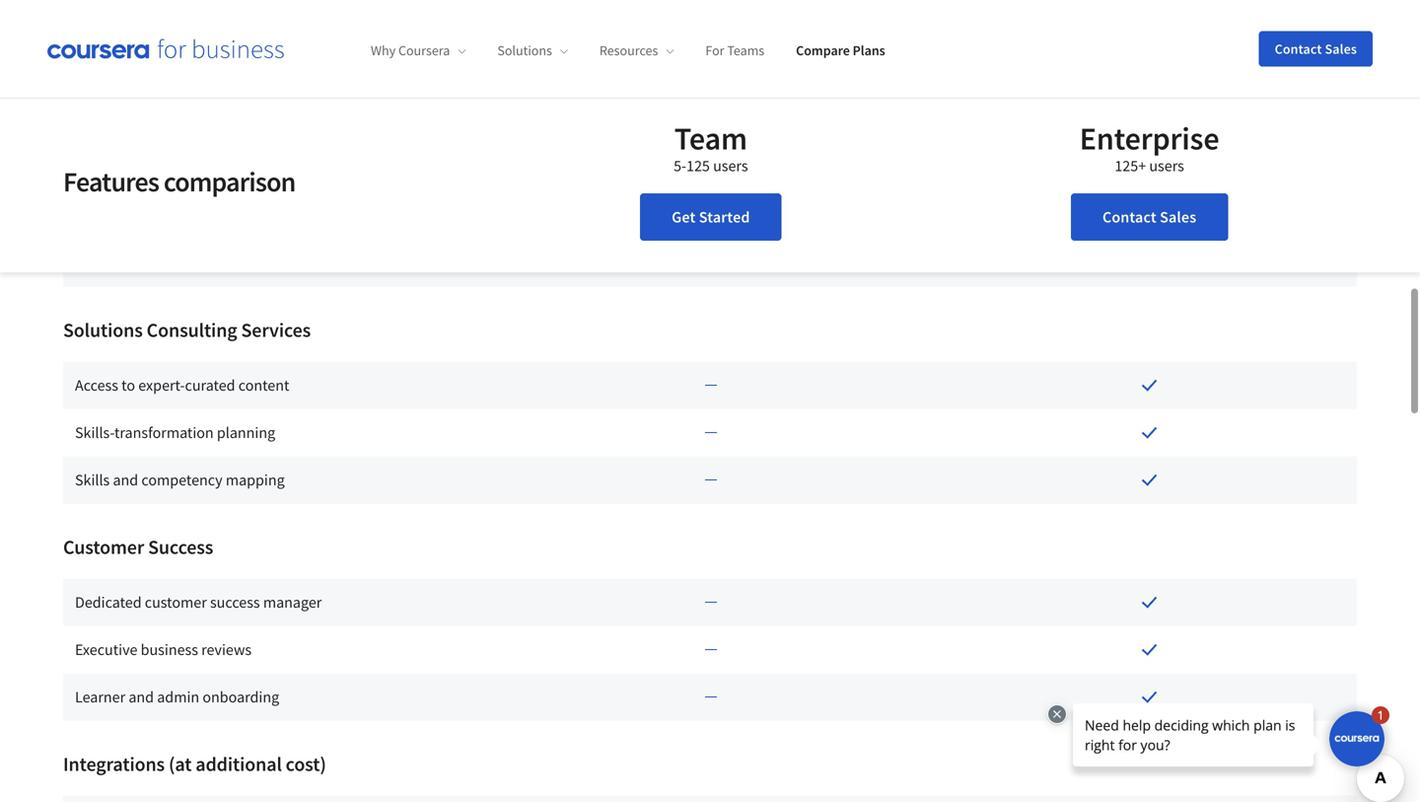 Task type: locate. For each thing, give the bounding box(es) containing it.
0 horizontal spatial contact sales
[[1103, 207, 1197, 227]]

and left "admin"
[[129, 687, 154, 707]]

mapping
[[226, 470, 285, 490]]

manage and send invitations
[[75, 158, 263, 178]]

5-
[[674, 156, 687, 176]]

gen
[[75, 12, 101, 32]]

0 horizontal spatial sales
[[1161, 207, 1197, 227]]

users
[[713, 156, 749, 176], [1150, 156, 1185, 176]]

success
[[148, 535, 213, 560]]

1 vertical spatial contact
[[1103, 207, 1157, 227]]

leadership,
[[200, 12, 276, 32]]

125+
[[1115, 156, 1147, 176]]

services
[[241, 318, 311, 342]]

sales
[[1326, 40, 1358, 58], [1161, 207, 1197, 227]]

guided
[[200, 253, 247, 273]]

team
[[675, 118, 748, 158]]

skills and competency mapping
[[75, 470, 285, 490]]

sales inside 'button'
[[1326, 40, 1358, 58]]

and
[[411, 12, 437, 32], [130, 158, 155, 178], [113, 470, 138, 490], [129, 687, 154, 707]]

0 vertical spatial sales
[[1326, 40, 1358, 58]]

0 horizontal spatial solutions
[[63, 318, 143, 342]]

for
[[706, 42, 725, 59]]

for teams
[[706, 42, 765, 59]]

business
[[141, 640, 198, 660]]

contact inside 'button'
[[1276, 40, 1323, 58]]

onboarding
[[203, 687, 279, 707]]

1 horizontal spatial solutions
[[498, 42, 552, 59]]

manage
[[75, 158, 127, 178]]

customer
[[145, 593, 207, 612]]

contact sales
[[1276, 40, 1358, 58], [1103, 207, 1197, 227]]

teams
[[728, 42, 765, 59]]

users inside enterprise 125+ users
[[1150, 156, 1185, 176]]

0 vertical spatial solutions
[[498, 42, 552, 59]]

contact sales for contact sales link
[[1103, 207, 1197, 227]]

why coursera
[[371, 42, 450, 59]]

and for skills and competency mapping
[[113, 470, 138, 490]]

data,
[[124, 12, 159, 32]]

users right 125
[[713, 156, 749, 176]]

1 horizontal spatial users
[[1150, 156, 1185, 176]]

manager
[[263, 593, 322, 612]]

resources
[[600, 42, 659, 59]]

and right skills on the bottom of the page
[[113, 470, 138, 490]]

integrations
[[63, 752, 165, 777]]

1 horizontal spatial sales
[[1326, 40, 1358, 58]]

tech,
[[162, 12, 197, 32]]

skills-
[[75, 423, 114, 443]]

customer success
[[63, 535, 213, 560]]

comparison
[[164, 164, 296, 199]]

compare plans link
[[796, 42, 886, 59]]

executive business reviews
[[75, 640, 252, 660]]

resources link
[[600, 42, 674, 59]]

1 horizontal spatial contact
[[1276, 40, 1323, 58]]

2 users from the left
[[1150, 156, 1185, 176]]

solutions
[[498, 42, 552, 59], [63, 318, 143, 342]]

features comparison
[[63, 164, 296, 199]]

and up coursera
[[411, 12, 437, 32]]

1 vertical spatial sales
[[1161, 207, 1197, 227]]

content
[[239, 376, 290, 395]]

1 users from the left
[[713, 156, 749, 176]]

skills
[[75, 470, 110, 490]]

0 horizontal spatial contact
[[1103, 207, 1157, 227]]

1 vertical spatial contact sales
[[1103, 207, 1197, 227]]

why coursera link
[[371, 42, 466, 59]]

solutions for solutions consulting services
[[63, 318, 143, 342]]

send
[[158, 158, 190, 178]]

to
[[122, 376, 135, 395]]

skills-transformation planning
[[75, 423, 275, 443]]

0 vertical spatial contact
[[1276, 40, 1323, 58]]

1 vertical spatial solutions
[[63, 318, 143, 342]]

compare plans
[[796, 42, 886, 59]]

coursera
[[399, 42, 450, 59]]

why
[[371, 42, 396, 59]]

contact
[[1276, 40, 1323, 58], [1103, 207, 1157, 227]]

0 vertical spatial contact sales
[[1276, 40, 1358, 58]]

get started
[[672, 207, 750, 227]]

users right the '125+'
[[1150, 156, 1185, 176]]

transformation
[[114, 423, 214, 443]]

0 horizontal spatial users
[[713, 156, 749, 176]]

learner
[[75, 687, 125, 707]]

and left send
[[130, 158, 155, 178]]

solutions consulting services
[[63, 318, 311, 342]]

contact sales inside 'button'
[[1276, 40, 1358, 58]]

coursera for business image
[[47, 39, 284, 59]]

1 horizontal spatial contact sales
[[1276, 40, 1358, 58]]

privately
[[75, 253, 132, 273]]



Task type: vqa. For each thing, say whether or not it's contained in the screenshot.
onboarding
yes



Task type: describe. For each thing, give the bounding box(es) containing it.
additional
[[196, 752, 282, 777]]

get
[[672, 207, 696, 227]]

team 5-125 users
[[674, 118, 749, 176]]

academies
[[122, 36, 193, 56]]

(at
[[169, 752, 192, 777]]

access to expert-curated content
[[75, 376, 290, 395]]

consulting
[[147, 318, 237, 342]]

curated
[[185, 376, 235, 395]]

dedicated
[[75, 593, 142, 612]]

users inside team 5-125 users
[[713, 156, 749, 176]]

career
[[75, 36, 118, 56]]

executive
[[75, 640, 138, 660]]

reviews
[[201, 640, 252, 660]]

success
[[210, 593, 260, 612]]

sales for contact sales link
[[1161, 207, 1197, 227]]

cost)
[[286, 752, 326, 777]]

gen ai, data, tech, leadership, marketing, finance, and career academies
[[75, 12, 437, 56]]

contact for 'contact sales' 'button'
[[1276, 40, 1323, 58]]

authored
[[136, 253, 197, 273]]

ai,
[[104, 12, 121, 32]]

finance,
[[353, 12, 408, 32]]

125
[[687, 156, 710, 176]]

plans
[[853, 42, 886, 59]]

learner and admin onboarding
[[75, 687, 279, 707]]

customer
[[63, 535, 144, 560]]

contact for contact sales link
[[1103, 207, 1157, 227]]

started
[[699, 207, 750, 227]]

access
[[75, 376, 118, 395]]

features
[[63, 164, 159, 199]]

and inside gen ai, data, tech, leadership, marketing, finance, and career academies
[[411, 12, 437, 32]]

integrations (at additional cost)
[[63, 752, 326, 777]]

for teams link
[[706, 42, 765, 59]]

competency
[[141, 470, 223, 490]]

enterprise
[[1080, 118, 1220, 158]]

solutions for solutions 'link'
[[498, 42, 552, 59]]

dedicated customer success manager
[[75, 593, 322, 612]]

and for learner and admin onboarding
[[129, 687, 154, 707]]

expert-
[[138, 376, 185, 395]]

sales for 'contact sales' 'button'
[[1326, 40, 1358, 58]]

and for manage and send invitations
[[130, 158, 155, 178]]

compare
[[796, 42, 850, 59]]

privately authored guided projects
[[75, 253, 304, 273]]

get started link
[[641, 193, 782, 241]]

admin
[[157, 687, 199, 707]]

projects
[[250, 253, 304, 273]]

solutions link
[[498, 42, 568, 59]]

contact sales button
[[1260, 31, 1374, 67]]

enterprise 125+ users
[[1080, 118, 1220, 176]]

contact sales link
[[1072, 193, 1229, 241]]

contact sales for 'contact sales' 'button'
[[1276, 40, 1358, 58]]

invitations
[[193, 158, 263, 178]]

planning
[[217, 423, 275, 443]]

marketing,
[[280, 12, 350, 32]]



